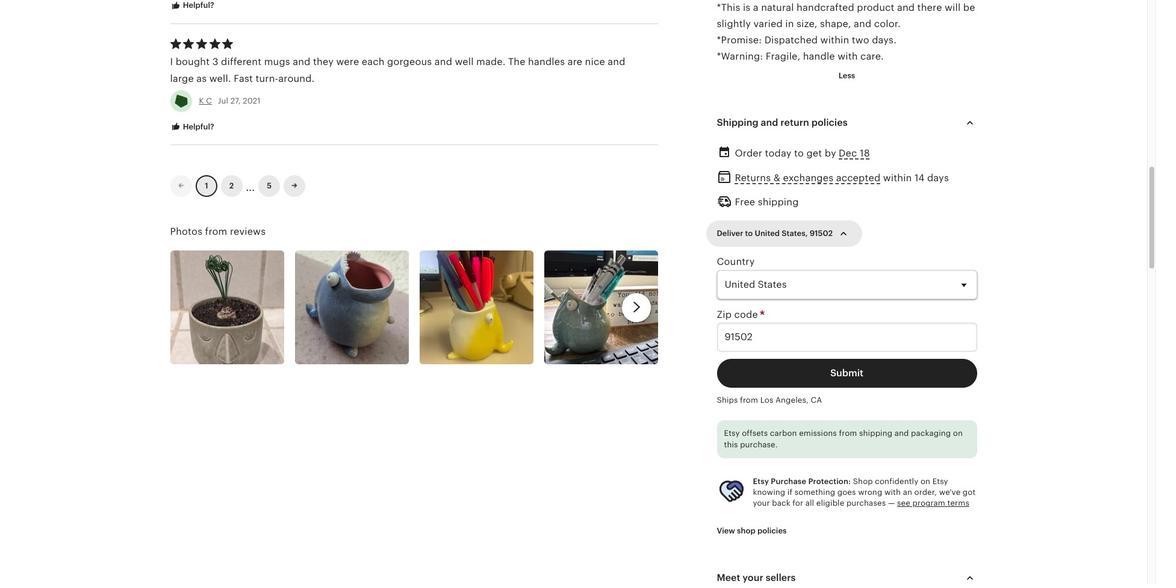 Task type: describe. For each thing, give the bounding box(es) containing it.
helpful? for 1st the helpful? button from the top of the page
[[181, 1, 214, 10]]

are
[[568, 56, 583, 68]]

your inside dropdown button
[[743, 572, 764, 584]]

be
[[964, 2, 976, 13]]

get
[[807, 147, 822, 159]]

this
[[724, 441, 738, 450]]

shipping
[[717, 117, 759, 128]]

goes
[[838, 488, 856, 497]]

c
[[206, 96, 212, 105]]

offsets
[[742, 429, 768, 438]]

photos from reviews
[[170, 226, 266, 238]]

helpful? for second the helpful? button from the top
[[181, 122, 214, 131]]

2
[[229, 181, 234, 190]]

made.
[[477, 56, 506, 68]]

i
[[170, 56, 173, 68]]

varied
[[754, 18, 783, 30]]

confidently
[[875, 477, 919, 486]]

1 link
[[195, 175, 217, 197]]

and inside 'dropdown button'
[[761, 117, 779, 128]]

were
[[336, 56, 359, 68]]

product
[[857, 2, 895, 13]]

handle
[[803, 51, 835, 62]]

knowing
[[753, 488, 786, 497]]

there
[[918, 2, 943, 13]]

*warning:
[[717, 51, 763, 62]]

*this is a natural handcrafted product and there will be slightly varied in size, shape, and color. *promise: dispatched within two days. *warning: fragile, handle with care.
[[717, 2, 976, 62]]

etsy for etsy offsets carbon emissions from shipping and packaging on this purchase.
[[724, 429, 740, 438]]

nice
[[585, 56, 605, 68]]

size,
[[797, 18, 818, 30]]

on inside 'etsy offsets carbon emissions from shipping and packaging on this purchase.'
[[953, 429, 963, 438]]

they
[[313, 56, 334, 68]]

shop confidently on etsy knowing if something goes wrong with an order, we've got your back for all eligible purchases —
[[753, 477, 976, 508]]

zip
[[717, 309, 732, 320]]

something
[[795, 488, 836, 497]]

from inside 'etsy offsets carbon emissions from shipping and packaging on this purchase.'
[[839, 429, 858, 438]]

etsy for etsy purchase protection:
[[753, 477, 769, 486]]

by
[[825, 147, 837, 159]]

and up the around.
[[293, 56, 311, 68]]

k c link
[[199, 96, 212, 105]]

a
[[753, 2, 759, 13]]

view shop policies button
[[708, 520, 796, 542]]

country
[[717, 256, 755, 268]]

dec 18 button
[[839, 144, 870, 162]]

from for ships
[[740, 396, 758, 405]]

with inside *this is a natural handcrafted product and there will be slightly varied in size, shape, and color. *promise: dispatched within two days. *warning: fragile, handle with care.
[[838, 51, 858, 62]]

your inside "shop confidently on etsy knowing if something goes wrong with an order, we've got your back for all eligible purchases —"
[[753, 499, 770, 508]]

natural
[[762, 2, 794, 13]]

shipping and return policies
[[717, 117, 848, 128]]

shipping and return policies button
[[706, 108, 988, 137]]

submit
[[831, 367, 864, 379]]

Zip code text field
[[717, 323, 977, 352]]

5
[[267, 181, 272, 190]]

and inside 'etsy offsets carbon emissions from shipping and packaging on this purchase.'
[[895, 429, 909, 438]]

well
[[455, 56, 474, 68]]

two
[[852, 34, 870, 46]]

fast
[[234, 73, 253, 84]]

0 vertical spatial to
[[795, 147, 804, 159]]

91502
[[810, 229, 833, 238]]

purchase
[[771, 477, 807, 486]]

returns
[[735, 172, 771, 184]]

code
[[735, 309, 758, 320]]

on inside "shop confidently on etsy knowing if something goes wrong with an order, we've got your back for all eligible purchases —"
[[921, 477, 931, 486]]

meet your sellers
[[717, 572, 796, 584]]

free shipping
[[735, 196, 799, 208]]

handles
[[528, 56, 565, 68]]

view shop policies
[[717, 526, 787, 535]]

jul
[[218, 96, 228, 105]]

with inside "shop confidently on etsy knowing if something goes wrong with an order, we've got your back for all eligible purchases —"
[[885, 488, 901, 497]]

order today to get by dec 18
[[735, 147, 870, 159]]

—
[[888, 499, 895, 508]]

eligible
[[817, 499, 845, 508]]

policies inside button
[[758, 526, 787, 535]]

back
[[772, 499, 791, 508]]

14
[[915, 172, 925, 184]]

ships
[[717, 396, 738, 405]]

terms
[[948, 499, 970, 508]]

slightly
[[717, 18, 751, 30]]

27,
[[230, 96, 241, 105]]

0 vertical spatial shipping
[[758, 196, 799, 208]]

policies inside 'dropdown button'
[[812, 117, 848, 128]]

today
[[765, 147, 792, 159]]

deliver to united states, 91502 button
[[708, 221, 860, 247]]

*this
[[717, 2, 741, 13]]

2 link
[[221, 175, 242, 197]]

free
[[735, 196, 756, 208]]

we've
[[940, 488, 961, 497]]



Task type: locate. For each thing, give the bounding box(es) containing it.
will
[[945, 2, 961, 13]]

days
[[928, 172, 949, 184]]

shop
[[853, 477, 873, 486]]

view
[[717, 526, 736, 535]]

shipping
[[758, 196, 799, 208], [860, 429, 893, 438]]

meet your sellers button
[[706, 564, 988, 584]]

and right nice
[[608, 56, 626, 68]]

&
[[774, 172, 781, 184]]

zip code
[[717, 309, 761, 320]]

see
[[898, 499, 911, 508]]

etsy up knowing
[[753, 477, 769, 486]]

1 vertical spatial your
[[743, 572, 764, 584]]

accepted
[[837, 172, 881, 184]]

1 vertical spatial from
[[740, 396, 758, 405]]

helpful? down 'k'
[[181, 122, 214, 131]]

1 vertical spatial helpful? button
[[161, 116, 223, 138]]

1 horizontal spatial policies
[[812, 117, 848, 128]]

within
[[821, 34, 850, 46], [884, 172, 912, 184]]

an
[[903, 488, 913, 497]]

helpful? up bought on the left of page
[[181, 1, 214, 10]]

care.
[[861, 51, 884, 62]]

all
[[806, 499, 815, 508]]

on right packaging
[[953, 429, 963, 438]]

etsy offsets carbon emissions from shipping and packaging on this purchase.
[[724, 429, 963, 450]]

gorgeous
[[387, 56, 432, 68]]

2 horizontal spatial from
[[839, 429, 858, 438]]

1 vertical spatial on
[[921, 477, 931, 486]]

as
[[197, 73, 207, 84]]

0 horizontal spatial policies
[[758, 526, 787, 535]]

with up 'less' on the top right of the page
[[838, 51, 858, 62]]

if
[[788, 488, 793, 497]]

0 horizontal spatial with
[[838, 51, 858, 62]]

each
[[362, 56, 385, 68]]

2 helpful? from the top
[[181, 122, 214, 131]]

order
[[735, 147, 763, 159]]

0 vertical spatial within
[[821, 34, 850, 46]]

your
[[753, 499, 770, 508], [743, 572, 764, 584]]

0 horizontal spatial shipping
[[758, 196, 799, 208]]

around.
[[278, 73, 315, 84]]

0 horizontal spatial on
[[921, 477, 931, 486]]

0 horizontal spatial from
[[205, 226, 227, 238]]

your down knowing
[[753, 499, 770, 508]]

with up —
[[885, 488, 901, 497]]

2021
[[243, 96, 261, 105]]

1 vertical spatial policies
[[758, 526, 787, 535]]

from right the photos
[[205, 226, 227, 238]]

on
[[953, 429, 963, 438], [921, 477, 931, 486]]

mugs
[[264, 56, 290, 68]]

angeles,
[[776, 396, 809, 405]]

policies up by
[[812, 117, 848, 128]]

shipping down the &
[[758, 196, 799, 208]]

1 vertical spatial helpful?
[[181, 122, 214, 131]]

policies right shop
[[758, 526, 787, 535]]

18
[[860, 147, 870, 159]]

on up order,
[[921, 477, 931, 486]]

photos
[[170, 226, 203, 238]]

0 vertical spatial helpful?
[[181, 1, 214, 10]]

2 vertical spatial from
[[839, 429, 858, 438]]

emissions
[[799, 429, 837, 438]]

to
[[795, 147, 804, 159], [745, 229, 753, 238]]

from for photos
[[205, 226, 227, 238]]

for
[[793, 499, 804, 508]]

1 horizontal spatial on
[[953, 429, 963, 438]]

1 vertical spatial shipping
[[860, 429, 893, 438]]

ca
[[811, 396, 822, 405]]

deliver
[[717, 229, 744, 238]]

purchases
[[847, 499, 886, 508]]

well.
[[209, 73, 231, 84]]

1 helpful? from the top
[[181, 1, 214, 10]]

packaging
[[911, 429, 951, 438]]

united
[[755, 229, 780, 238]]

deliver to united states, 91502
[[717, 229, 833, 238]]

dispatched
[[765, 34, 818, 46]]

0 vertical spatial from
[[205, 226, 227, 238]]

2 helpful? button from the top
[[161, 116, 223, 138]]

5 link
[[259, 175, 280, 197]]

carbon
[[770, 429, 797, 438]]

submit button
[[717, 359, 977, 388]]

i bought 3 different mugs and they were each gorgeous and well made. the handles are nice and large as well. fast turn-around.
[[170, 56, 626, 84]]

protection:
[[809, 477, 851, 486]]

0 horizontal spatial within
[[821, 34, 850, 46]]

0 vertical spatial policies
[[812, 117, 848, 128]]

see program terms link
[[898, 499, 970, 508]]

k
[[199, 96, 204, 105]]

less
[[839, 71, 856, 80]]

to left get
[[795, 147, 804, 159]]

turn-
[[256, 73, 278, 84]]

1 horizontal spatial to
[[795, 147, 804, 159]]

0 vertical spatial your
[[753, 499, 770, 508]]

and left "there"
[[898, 2, 915, 13]]

different
[[221, 56, 262, 68]]

order,
[[915, 488, 937, 497]]

etsy
[[724, 429, 740, 438], [753, 477, 769, 486], [933, 477, 949, 486]]

and up two
[[854, 18, 872, 30]]

within down shape,
[[821, 34, 850, 46]]

bought
[[176, 56, 210, 68]]

purchase.
[[740, 441, 778, 450]]

and left return
[[761, 117, 779, 128]]

and left packaging
[[895, 429, 909, 438]]

see program terms
[[898, 499, 970, 508]]

etsy up this
[[724, 429, 740, 438]]

handcrafted
[[797, 2, 855, 13]]

0 vertical spatial with
[[838, 51, 858, 62]]

0 horizontal spatial to
[[745, 229, 753, 238]]

to left united
[[745, 229, 753, 238]]

from right emissions
[[839, 429, 858, 438]]

days.
[[872, 34, 897, 46]]

sellers
[[766, 572, 796, 584]]

etsy inside 'etsy offsets carbon emissions from shipping and packaging on this purchase.'
[[724, 429, 740, 438]]

0 vertical spatial helpful? button
[[161, 0, 223, 17]]

3
[[212, 56, 218, 68]]

etsy up "we've"
[[933, 477, 949, 486]]

policies
[[812, 117, 848, 128], [758, 526, 787, 535]]

shipping inside 'etsy offsets carbon emissions from shipping and packaging on this purchase.'
[[860, 429, 893, 438]]

shipping up shop
[[860, 429, 893, 438]]

helpful? button up bought on the left of page
[[161, 0, 223, 17]]

1 vertical spatial to
[[745, 229, 753, 238]]

1 helpful? button from the top
[[161, 0, 223, 17]]

1 horizontal spatial etsy
[[753, 477, 769, 486]]

1 vertical spatial within
[[884, 172, 912, 184]]

1 horizontal spatial with
[[885, 488, 901, 497]]

*promise:
[[717, 34, 762, 46]]

shape,
[[821, 18, 852, 30]]

etsy inside "shop confidently on etsy knowing if something goes wrong with an order, we've got your back for all eligible purchases —"
[[933, 477, 949, 486]]

helpful? button down 'k'
[[161, 116, 223, 138]]

helpful? button
[[161, 0, 223, 17], [161, 116, 223, 138]]

the
[[508, 56, 526, 68]]

k c jul 27, 2021
[[199, 96, 261, 105]]

1 horizontal spatial shipping
[[860, 429, 893, 438]]

1 horizontal spatial within
[[884, 172, 912, 184]]

within left 14
[[884, 172, 912, 184]]

large
[[170, 73, 194, 84]]

within inside *this is a natural handcrafted product and there will be slightly varied in size, shape, and color. *promise: dispatched within two days. *warning: fragile, handle with care.
[[821, 34, 850, 46]]

program
[[913, 499, 946, 508]]

2 horizontal spatial etsy
[[933, 477, 949, 486]]

1 vertical spatial with
[[885, 488, 901, 497]]

shop
[[737, 526, 756, 535]]

and left the well
[[435, 56, 452, 68]]

to inside deliver to united states, 91502 dropdown button
[[745, 229, 753, 238]]

your right meet
[[743, 572, 764, 584]]

1
[[205, 181, 208, 190]]

color.
[[875, 18, 901, 30]]

from left the los
[[740, 396, 758, 405]]

ships from los angeles, ca
[[717, 396, 822, 405]]

0 vertical spatial on
[[953, 429, 963, 438]]

1 horizontal spatial from
[[740, 396, 758, 405]]

…
[[246, 177, 255, 195]]

0 horizontal spatial etsy
[[724, 429, 740, 438]]



Task type: vqa. For each thing, say whether or not it's contained in the screenshot.
bottommost "from"
yes



